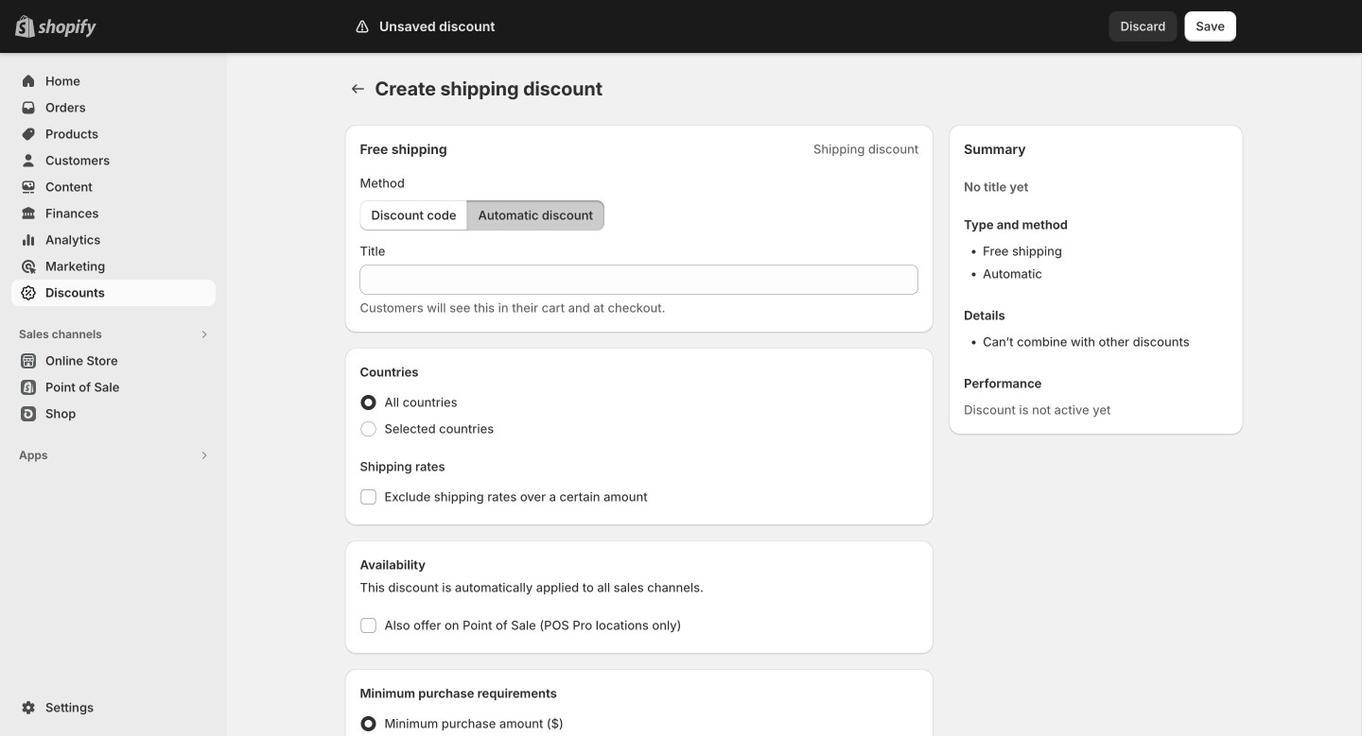 Task type: locate. For each thing, give the bounding box(es) containing it.
None text field
[[360, 265, 919, 295]]



Task type: vqa. For each thing, say whether or not it's contained in the screenshot.
'text field'
yes



Task type: describe. For each thing, give the bounding box(es) containing it.
shopify image
[[38, 19, 96, 38]]



